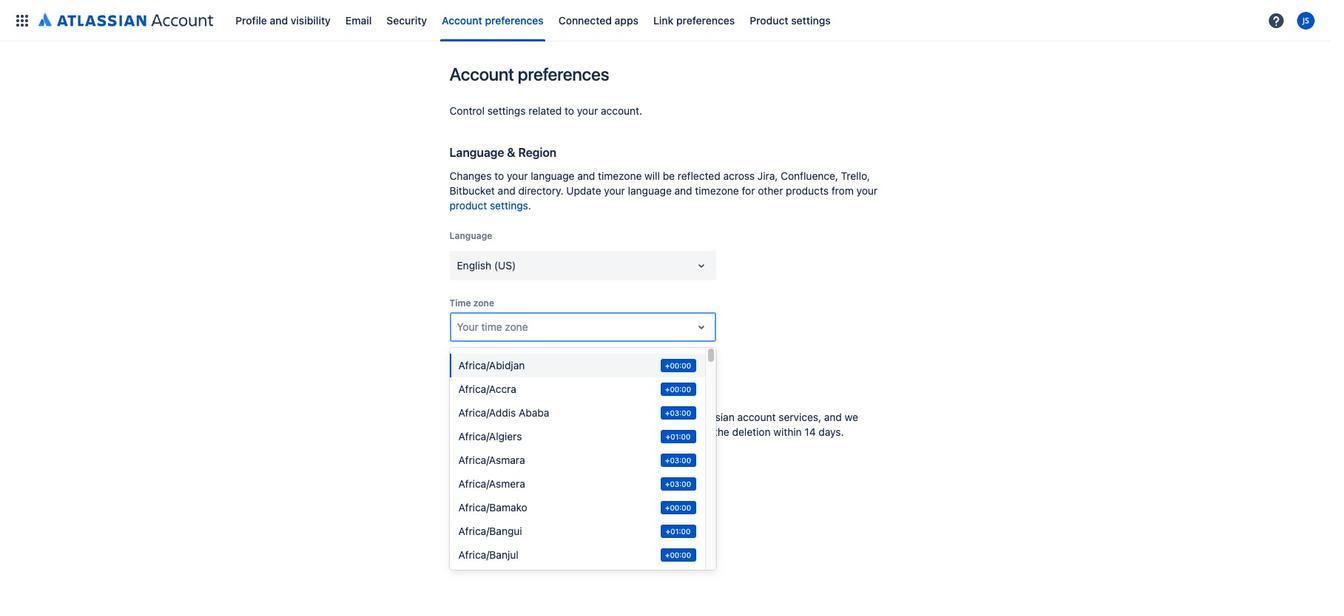 Task type: describe. For each thing, give the bounding box(es) containing it.
2 you from the left
[[601, 411, 618, 423]]

settings.
[[490, 199, 531, 212]]

14
[[805, 426, 816, 438]]

0 horizontal spatial timezone
[[598, 169, 642, 182]]

your left account.
[[577, 104, 598, 117]]

permanently
[[450, 426, 509, 438]]

email
[[346, 14, 372, 26]]

+03:00 for africa/asmara
[[665, 456, 691, 465]]

profile and visibility
[[236, 14, 331, 26]]

other
[[758, 184, 783, 197]]

1 you from the left
[[480, 411, 497, 423]]

settings for product
[[791, 14, 831, 26]]

apps
[[615, 14, 639, 26]]

time
[[450, 298, 471, 309]]

banner containing profile and visibility
[[0, 0, 1332, 41]]

personal
[[569, 426, 610, 438]]

delete for delete your account
[[450, 378, 486, 392]]

across
[[724, 169, 755, 182]]

will
[[645, 169, 660, 182]]

cancel
[[680, 426, 711, 438]]

settings for control
[[488, 104, 526, 117]]

+01:00 for africa/algiers
[[666, 432, 691, 441]]

account.
[[601, 104, 643, 117]]

when
[[450, 411, 477, 423]]

services,
[[779, 411, 822, 423]]

security
[[387, 14, 427, 26]]

and inside manage profile menu element
[[270, 14, 288, 26]]

account image
[[1298, 11, 1315, 29]]

open image for your time zone
[[692, 318, 710, 336]]

control
[[450, 104, 485, 117]]

jira,
[[758, 169, 778, 182]]

profile
[[236, 14, 267, 26]]

be
[[663, 169, 675, 182]]

when you delete your account, you lose access to atlassian account services, and we permanently delete your personal data. you can cancel the deletion within 14 days.
[[450, 411, 859, 438]]

africa/abidjan
[[459, 359, 525, 372]]

connected
[[559, 14, 612, 26]]

account,
[[557, 411, 598, 423]]

africa/bamako
[[459, 501, 528, 514]]

lose
[[621, 411, 641, 423]]

access
[[643, 411, 677, 423]]

english (us)
[[457, 259, 516, 272]]

1 vertical spatial delete
[[512, 426, 542, 438]]

email link
[[341, 9, 376, 32]]

we
[[845, 411, 859, 423]]

0 vertical spatial delete
[[500, 411, 530, 423]]

delete for delete account
[[459, 460, 490, 472]]

english
[[457, 259, 492, 272]]

security link
[[382, 9, 432, 32]]

product settings link
[[746, 9, 835, 32]]

your left account,
[[533, 411, 554, 423]]

visibility
[[291, 14, 331, 26]]

delete account button
[[450, 454, 541, 478]]

account preferences inside manage profile menu element
[[442, 14, 544, 26]]

&
[[507, 146, 516, 159]]

0 vertical spatial account
[[516, 378, 561, 392]]

preferences up control settings related to your account.
[[518, 64, 609, 84]]

+03:00 for africa/asmera
[[665, 480, 691, 489]]

directory.
[[518, 184, 564, 197]]

your down account,
[[545, 426, 566, 438]]

delete account group
[[450, 454, 632, 478]]

can
[[660, 426, 677, 438]]

profile and visibility link
[[231, 9, 335, 32]]

atlassian
[[692, 411, 735, 423]]

time
[[481, 320, 502, 333]]

deletion
[[732, 426, 771, 438]]

africa/bangui
[[459, 525, 522, 537]]



Task type: vqa. For each thing, say whether or not it's contained in the screenshot.


Task type: locate. For each thing, give the bounding box(es) containing it.
language up english
[[450, 230, 492, 241]]

0 vertical spatial +01:00
[[666, 432, 691, 441]]

1 horizontal spatial you
[[601, 411, 618, 423]]

to down language & region
[[495, 169, 504, 182]]

+01:00 for africa/bangui
[[666, 527, 691, 536]]

timezone down reflected
[[695, 184, 739, 197]]

delete up africa/asmera
[[459, 460, 490, 472]]

0 vertical spatial +03:00
[[665, 409, 691, 417]]

1 open image from the top
[[692, 257, 710, 275]]

you
[[640, 426, 657, 438]]

0 vertical spatial timezone
[[598, 169, 642, 182]]

3 +00:00 from the top
[[665, 503, 691, 512]]

account inside when you delete your account, you lose access to atlassian account services, and we permanently delete your personal data. you can cancel the deletion within 14 days.
[[738, 411, 776, 423]]

account up control
[[450, 64, 514, 84]]

account up africa/asmera
[[493, 460, 532, 472]]

preferences
[[485, 14, 544, 26], [677, 14, 735, 26], [518, 64, 609, 84]]

your right 'update'
[[604, 184, 625, 197]]

and
[[270, 14, 288, 26], [578, 169, 595, 182], [498, 184, 516, 197], [675, 184, 693, 197], [824, 411, 842, 423]]

language for language & region
[[450, 146, 504, 159]]

2 language from the top
[[450, 230, 492, 241]]

to inside when you delete your account, you lose access to atlassian account services, and we permanently delete your personal data. you can cancel the deletion within 14 days.
[[680, 411, 689, 423]]

2 +01:00 from the top
[[666, 527, 691, 536]]

manage profile menu element
[[9, 0, 1263, 41]]

africa/asmara
[[459, 454, 525, 466]]

1 vertical spatial +01:00
[[666, 527, 691, 536]]

1 vertical spatial language
[[628, 184, 672, 197]]

connected apps
[[559, 14, 639, 26]]

account up "deletion"
[[738, 411, 776, 423]]

1 vertical spatial delete
[[459, 460, 490, 472]]

settings
[[791, 14, 831, 26], [488, 104, 526, 117]]

update
[[566, 184, 601, 197]]

timezone
[[598, 169, 642, 182], [695, 184, 739, 197]]

region
[[518, 146, 557, 159]]

1 horizontal spatial zone
[[505, 320, 528, 333]]

0 vertical spatial account preferences
[[442, 14, 544, 26]]

2 vertical spatial account
[[493, 460, 532, 472]]

language up the directory.
[[531, 169, 575, 182]]

switch to... image
[[13, 11, 31, 29]]

+01:00
[[666, 432, 691, 441], [666, 527, 691, 536]]

language
[[450, 146, 504, 159], [450, 230, 492, 241]]

and right profile
[[270, 14, 288, 26]]

product settings
[[750, 14, 831, 26]]

2 open image from the top
[[692, 318, 710, 336]]

+00:00 for africa/banjul
[[665, 551, 691, 560]]

days.
[[819, 426, 844, 438]]

and down be
[[675, 184, 693, 197]]

zone
[[473, 298, 494, 309], [505, 320, 528, 333]]

delete account
[[459, 460, 532, 472]]

africa/banjul
[[459, 548, 519, 561]]

2 +00:00 from the top
[[665, 385, 691, 394]]

account right security
[[442, 14, 482, 26]]

language
[[531, 169, 575, 182], [628, 184, 672, 197]]

to
[[565, 104, 574, 117], [495, 169, 504, 182], [680, 411, 689, 423]]

your
[[577, 104, 598, 117], [507, 169, 528, 182], [604, 184, 625, 197], [857, 184, 878, 197], [488, 378, 513, 392], [533, 411, 554, 423], [545, 426, 566, 438]]

None text field
[[457, 258, 460, 273]]

africa/addis
[[459, 406, 516, 419]]

product
[[450, 199, 487, 212]]

delete
[[450, 378, 486, 392], [459, 460, 490, 472]]

language up changes
[[450, 146, 504, 159]]

language & region
[[450, 146, 557, 159]]

1 +01:00 from the top
[[666, 432, 691, 441]]

1 vertical spatial language
[[450, 230, 492, 241]]

you up data. at the left
[[601, 411, 618, 423]]

2 vertical spatial +03:00
[[665, 480, 691, 489]]

1 +03:00 from the top
[[665, 409, 691, 417]]

link
[[654, 14, 674, 26]]

delete up africa/algiers
[[500, 411, 530, 423]]

1 vertical spatial account preferences
[[450, 64, 609, 84]]

(us)
[[494, 259, 516, 272]]

account inside button
[[493, 460, 532, 472]]

account
[[442, 14, 482, 26], [450, 64, 514, 84]]

1 horizontal spatial timezone
[[695, 184, 739, 197]]

1 vertical spatial +03:00
[[665, 456, 691, 465]]

0 vertical spatial account
[[442, 14, 482, 26]]

0 vertical spatial language
[[531, 169, 575, 182]]

changes
[[450, 169, 492, 182]]

and up 'update'
[[578, 169, 595, 182]]

0 horizontal spatial language
[[531, 169, 575, 182]]

bitbucket
[[450, 184, 495, 197]]

delete
[[500, 411, 530, 423], [512, 426, 542, 438]]

product
[[750, 14, 789, 26]]

account
[[516, 378, 561, 392], [738, 411, 776, 423], [493, 460, 532, 472]]

africa/addis ababa
[[459, 406, 549, 419]]

and inside when you delete your account, you lose access to atlassian account services, and we permanently delete your personal data. you can cancel the deletion within 14 days.
[[824, 411, 842, 423]]

2 +03:00 from the top
[[665, 456, 691, 465]]

3 +03:00 from the top
[[665, 480, 691, 489]]

0 vertical spatial open image
[[692, 257, 710, 275]]

0 horizontal spatial to
[[495, 169, 504, 182]]

for
[[742, 184, 755, 197]]

your down &
[[507, 169, 528, 182]]

data.
[[613, 426, 637, 438]]

help image
[[1268, 11, 1286, 29]]

banner
[[0, 0, 1332, 41]]

account preferences link
[[438, 9, 548, 32]]

1 vertical spatial account
[[738, 411, 776, 423]]

settings inside manage profile menu element
[[791, 14, 831, 26]]

to right related
[[565, 104, 574, 117]]

product settings. link
[[450, 199, 531, 212]]

preferences right link
[[677, 14, 735, 26]]

open image for english (us)
[[692, 257, 710, 275]]

reflected
[[678, 169, 721, 182]]

1 horizontal spatial settings
[[791, 14, 831, 26]]

language for language
[[450, 230, 492, 241]]

you
[[480, 411, 497, 423], [601, 411, 618, 423]]

preferences for "link preferences" link
[[677, 14, 735, 26]]

ababa
[[519, 406, 549, 419]]

timezone left will
[[598, 169, 642, 182]]

0 vertical spatial language
[[450, 146, 504, 159]]

settings right product
[[791, 14, 831, 26]]

+03:00 for africa/addis ababa
[[665, 409, 691, 417]]

you up permanently
[[480, 411, 497, 423]]

open image
[[692, 257, 710, 275], [692, 318, 710, 336]]

and up days.
[[824, 411, 842, 423]]

language down will
[[628, 184, 672, 197]]

trello,
[[841, 169, 870, 182]]

0 vertical spatial delete
[[450, 378, 486, 392]]

0 horizontal spatial settings
[[488, 104, 526, 117]]

+00:00
[[665, 361, 691, 370], [665, 385, 691, 394], [665, 503, 691, 512], [665, 551, 691, 560]]

within
[[774, 426, 802, 438]]

0 vertical spatial zone
[[473, 298, 494, 309]]

africa/asmera
[[459, 477, 525, 490]]

settings left related
[[488, 104, 526, 117]]

1 language from the top
[[450, 146, 504, 159]]

your time zone
[[457, 320, 528, 333]]

1 vertical spatial timezone
[[695, 184, 739, 197]]

changes to your language and timezone will be reflected across jira, confluence, trello, bitbucket and directory. update your language and timezone for other products from your product settings.
[[450, 169, 878, 212]]

the
[[714, 426, 730, 438]]

+00:00 for africa/bamako
[[665, 503, 691, 512]]

0 vertical spatial to
[[565, 104, 574, 117]]

delete down africa/abidjan
[[450, 378, 486, 392]]

your down africa/abidjan
[[488, 378, 513, 392]]

products
[[786, 184, 829, 197]]

0 vertical spatial settings
[[791, 14, 831, 26]]

related
[[529, 104, 562, 117]]

delete inside button
[[459, 460, 490, 472]]

africa/algiers
[[459, 430, 522, 443]]

your
[[457, 320, 479, 333]]

to up cancel on the right bottom of the page
[[680, 411, 689, 423]]

your down "trello,"
[[857, 184, 878, 197]]

4 +00:00 from the top
[[665, 551, 691, 560]]

2 vertical spatial to
[[680, 411, 689, 423]]

0 horizontal spatial you
[[480, 411, 497, 423]]

delete your account
[[450, 378, 561, 392]]

None text field
[[457, 320, 460, 335]]

+03:00
[[665, 409, 691, 417], [665, 456, 691, 465], [665, 480, 691, 489]]

connected apps link
[[554, 9, 643, 32]]

1 vertical spatial account
[[450, 64, 514, 84]]

1 vertical spatial open image
[[692, 318, 710, 336]]

account inside manage profile menu element
[[442, 14, 482, 26]]

1 +00:00 from the top
[[665, 361, 691, 370]]

from
[[832, 184, 854, 197]]

confluence,
[[781, 169, 839, 182]]

+00:00 for africa/accra
[[665, 385, 691, 394]]

delete down ababa
[[512, 426, 542, 438]]

1 horizontal spatial language
[[628, 184, 672, 197]]

1 vertical spatial settings
[[488, 104, 526, 117]]

preferences left "connected" at left
[[485, 14, 544, 26]]

account preferences
[[442, 14, 544, 26], [450, 64, 609, 84]]

1 horizontal spatial to
[[565, 104, 574, 117]]

0 horizontal spatial zone
[[473, 298, 494, 309]]

and up "settings."
[[498, 184, 516, 197]]

link preferences
[[654, 14, 735, 26]]

time zone
[[450, 298, 494, 309]]

1 vertical spatial zone
[[505, 320, 528, 333]]

africa/accra
[[459, 383, 517, 395]]

control settings related to your account.
[[450, 104, 643, 117]]

2 horizontal spatial to
[[680, 411, 689, 423]]

preferences for 'account preferences' link
[[485, 14, 544, 26]]

account up ababa
[[516, 378, 561, 392]]

1 vertical spatial to
[[495, 169, 504, 182]]

to inside the changes to your language and timezone will be reflected across jira, confluence, trello, bitbucket and directory. update your language and timezone for other products from your product settings.
[[495, 169, 504, 182]]

link preferences link
[[649, 9, 740, 32]]

+00:00 for africa/abidjan
[[665, 361, 691, 370]]



